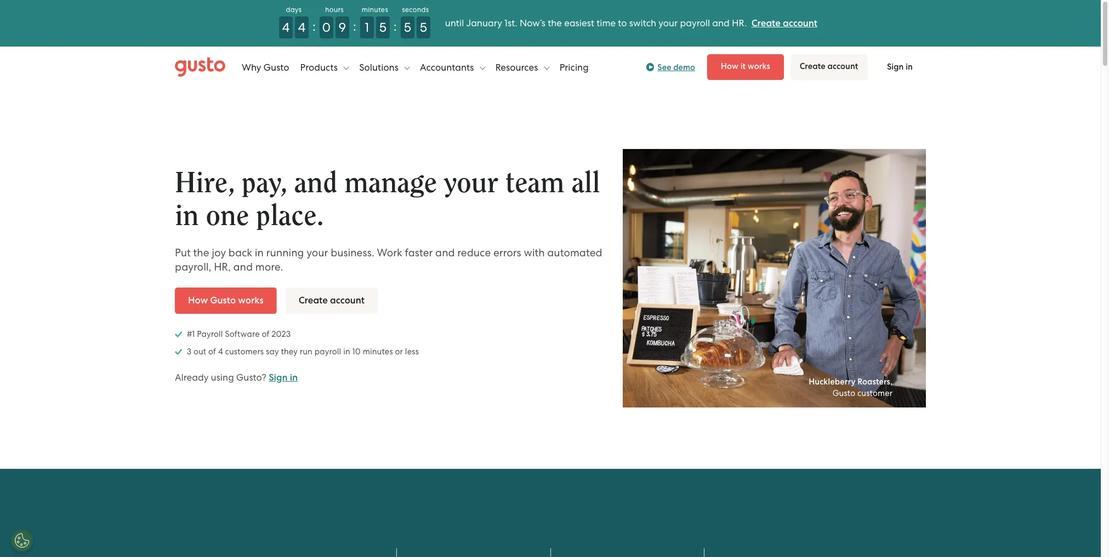 Task type: describe. For each thing, give the bounding box(es) containing it.
less
[[405, 347, 419, 357]]

running
[[266, 247, 304, 259]]

sign in
[[887, 62, 913, 72]]

tiny image
[[649, 65, 653, 69]]

customer
[[858, 389, 893, 399]]

until
[[445, 18, 464, 29]]

or
[[395, 347, 403, 357]]

why gusto
[[242, 62, 289, 73]]

business.
[[331, 247, 374, 259]]

works for how it works
[[748, 61, 770, 71]]

errors
[[493, 247, 521, 259]]

and right faster
[[435, 247, 455, 259]]

days
[[286, 5, 302, 14]]

accountants button
[[420, 51, 485, 84]]

create inside main element
[[800, 61, 826, 71]]

: for 4
[[313, 19, 316, 34]]

demo
[[673, 62, 695, 72]]

account inside main element
[[828, 61, 858, 71]]

work
[[377, 247, 402, 259]]

0 horizontal spatial sign in link
[[269, 372, 298, 384]]

how gusto works link
[[175, 288, 277, 314]]

sign inside hire, pay, and manage your team all in one place. 'main content'
[[269, 372, 288, 384]]

faster
[[405, 247, 433, 259]]

1
[[365, 20, 369, 35]]

how for how it works
[[721, 61, 739, 71]]

0 vertical spatial of
[[262, 329, 270, 339]]

seconds
[[402, 5, 429, 14]]

hr.
[[732, 18, 747, 29]]

1st.
[[504, 18, 518, 29]]

2023
[[272, 329, 291, 339]]

4 inside hire, pay, and manage your team all in one place. 'main content'
[[218, 347, 223, 357]]

more.
[[255, 261, 283, 273]]

with
[[524, 247, 545, 259]]

: for 9
[[353, 19, 356, 34]]

pricing link
[[560, 51, 589, 84]]

back
[[229, 247, 252, 259]]

0 vertical spatial create account link
[[752, 18, 818, 29]]

and inside until january 1st. now's the easiest time to switch your payroll and hr. create account
[[712, 18, 730, 29]]

out
[[194, 347, 206, 357]]

and inside hire, pay, and manage your team all in one place.
[[294, 169, 337, 198]]

january
[[466, 18, 502, 29]]

huckleberry roasters, gusto customer
[[809, 377, 893, 399]]

using
[[211, 372, 234, 383]]

1 vertical spatial create account link
[[791, 54, 867, 80]]

why
[[242, 62, 261, 73]]

1 horizontal spatial sign in link
[[874, 55, 926, 80]]

automated
[[547, 247, 602, 259]]

how it works
[[721, 61, 770, 71]]

hr,
[[214, 261, 231, 273]]

hours
[[325, 5, 344, 14]]

resources
[[495, 62, 540, 73]]

#1 payroll software of 2023
[[185, 329, 291, 339]]

create account inside hire, pay, and manage your team all in one place. 'main content'
[[299, 295, 365, 306]]

your inside until january 1st. now's the easiest time to switch your payroll and hr. create account
[[659, 18, 678, 29]]

and down back
[[233, 261, 253, 273]]

already using gusto? sign in
[[175, 372, 298, 384]]

5 for 1
[[379, 20, 387, 35]]

roasters,
[[858, 377, 893, 387]]

time
[[597, 18, 616, 29]]

10
[[352, 347, 361, 357]]

say
[[266, 347, 279, 357]]

gusto inside huckleberry roasters, gusto customer
[[833, 389, 855, 399]]

3 out of 4 customers say they run payroll in 10 minutes or less
[[185, 347, 419, 357]]

reduce
[[457, 247, 491, 259]]

gusto for why
[[264, 62, 289, 73]]

pay,
[[242, 169, 287, 198]]

create account inside main element
[[800, 61, 858, 71]]

software
[[225, 329, 260, 339]]



Task type: locate. For each thing, give the bounding box(es) containing it.
works right it
[[748, 61, 770, 71]]

2 horizontal spatial 5
[[420, 20, 427, 35]]

3
[[187, 347, 191, 357]]

0 horizontal spatial 5
[[379, 20, 387, 35]]

how down payroll,
[[188, 295, 208, 306]]

0 horizontal spatial account
[[330, 295, 365, 306]]

: for 5
[[394, 19, 397, 34]]

huckleberry
[[809, 377, 856, 387]]

: right 1 on the left top of page
[[394, 19, 397, 34]]

0 vertical spatial create account
[[800, 61, 858, 71]]

create account link
[[752, 18, 818, 29], [791, 54, 867, 80], [285, 288, 378, 314]]

0 vertical spatial gusto
[[264, 62, 289, 73]]

payroll left the hr.
[[680, 18, 710, 29]]

0
[[322, 20, 331, 35]]

one
[[206, 202, 249, 231]]

0 horizontal spatial :
[[313, 19, 316, 34]]

1 vertical spatial the
[[193, 247, 209, 259]]

how inside hire, pay, and manage your team all in one place. 'main content'
[[188, 295, 208, 306]]

place.
[[256, 202, 324, 231]]

how it works link
[[707, 54, 784, 80]]

run
[[300, 347, 313, 357]]

payroll
[[680, 18, 710, 29], [315, 347, 341, 357]]

products button
[[300, 51, 349, 84]]

minutes up 1 on the left top of page
[[362, 5, 388, 14]]

accountants
[[420, 62, 476, 73]]

in inside put the joy back in running your business. work faster and reduce errors with automated payroll, hr, and more.
[[255, 247, 264, 259]]

1 vertical spatial gusto
[[210, 295, 236, 306]]

sign in link
[[874, 55, 926, 80], [269, 372, 298, 384]]

3 5 from the left
[[420, 20, 427, 35]]

gusto down hr,
[[210, 295, 236, 306]]

0 horizontal spatial create
[[299, 295, 328, 306]]

1 vertical spatial create account
[[299, 295, 365, 306]]

minutes left or
[[363, 347, 393, 357]]

works up the software
[[238, 295, 264, 306]]

create
[[752, 18, 781, 29], [800, 61, 826, 71], [299, 295, 328, 306]]

and left the hr.
[[712, 18, 730, 29]]

1 horizontal spatial create
[[752, 18, 781, 29]]

gusto down "huckleberry" at the bottom right
[[833, 389, 855, 399]]

already
[[175, 372, 209, 383]]

they
[[281, 347, 298, 357]]

0 horizontal spatial 4
[[218, 347, 223, 357]]

payroll inside until january 1st. now's the easiest time to switch your payroll and hr. create account
[[680, 18, 710, 29]]

sign
[[887, 62, 904, 72], [269, 372, 288, 384]]

2 vertical spatial your
[[307, 247, 328, 259]]

1 horizontal spatial account
[[783, 18, 818, 29]]

0 horizontal spatial works
[[238, 295, 264, 306]]

gusto
[[264, 62, 289, 73], [210, 295, 236, 306], [833, 389, 855, 399]]

0 vertical spatial works
[[748, 61, 770, 71]]

1 horizontal spatial 4
[[282, 20, 290, 35]]

account
[[783, 18, 818, 29], [828, 61, 858, 71], [330, 295, 365, 306]]

the
[[548, 18, 562, 29], [193, 247, 209, 259]]

your inside hire, pay, and manage your team all in one place.
[[444, 169, 498, 198]]

1 vertical spatial minutes
[[363, 347, 393, 357]]

minutes
[[362, 5, 388, 14], [363, 347, 393, 357]]

gusto?
[[236, 372, 266, 383]]

account inside hire, pay, and manage your team all in one place. 'main content'
[[330, 295, 365, 306]]

3 : from the left
[[394, 19, 397, 34]]

products
[[300, 62, 340, 73]]

how
[[721, 61, 739, 71], [188, 295, 208, 306]]

0 vertical spatial account
[[783, 18, 818, 29]]

joy
[[212, 247, 226, 259]]

1 vertical spatial sign in link
[[269, 372, 298, 384]]

create account
[[800, 61, 858, 71], [299, 295, 365, 306]]

see demo link
[[646, 61, 695, 74]]

1 vertical spatial your
[[444, 169, 498, 198]]

put
[[175, 247, 191, 259]]

how inside main element
[[721, 61, 739, 71]]

5 for 5
[[420, 20, 427, 35]]

:
[[313, 19, 316, 34], [353, 19, 356, 34], [394, 19, 397, 34]]

how gusto works
[[188, 295, 264, 306]]

0 vertical spatial how
[[721, 61, 739, 71]]

how left it
[[721, 61, 739, 71]]

0 horizontal spatial create account
[[299, 295, 365, 306]]

in
[[906, 62, 913, 72], [175, 202, 199, 231], [255, 247, 264, 259], [343, 347, 350, 357], [290, 372, 298, 384]]

gusto for how
[[210, 295, 236, 306]]

4
[[282, 20, 290, 35], [298, 20, 306, 35], [218, 347, 223, 357]]

the right now's
[[548, 18, 562, 29]]

your
[[659, 18, 678, 29], [444, 169, 498, 198], [307, 247, 328, 259]]

solutions
[[359, 62, 401, 73]]

works
[[748, 61, 770, 71], [238, 295, 264, 306]]

2 vertical spatial account
[[330, 295, 365, 306]]

gusto image image
[[623, 149, 926, 408]]

resources button
[[495, 51, 549, 84]]

works for how gusto works
[[238, 295, 264, 306]]

the inside until january 1st. now's the easiest time to switch your payroll and hr. create account
[[548, 18, 562, 29]]

2 horizontal spatial your
[[659, 18, 678, 29]]

1 horizontal spatial your
[[444, 169, 498, 198]]

0 horizontal spatial sign
[[269, 372, 288, 384]]

0 horizontal spatial how
[[188, 295, 208, 306]]

1 horizontal spatial how
[[721, 61, 739, 71]]

5
[[379, 20, 387, 35], [404, 20, 411, 35], [420, 20, 427, 35]]

1 vertical spatial create
[[800, 61, 826, 71]]

all
[[572, 169, 600, 198]]

1 horizontal spatial sign
[[887, 62, 904, 72]]

1 vertical spatial payroll
[[315, 347, 341, 357]]

online payroll services, hr, and benefits | gusto image
[[175, 57, 225, 77]]

2 5 from the left
[[404, 20, 411, 35]]

0 vertical spatial create
[[752, 18, 781, 29]]

2 horizontal spatial account
[[828, 61, 858, 71]]

0 horizontal spatial the
[[193, 247, 209, 259]]

hire, pay, and manage your team all in one place.
[[175, 169, 600, 231]]

hire,
[[175, 169, 235, 198]]

#1
[[187, 329, 195, 339]]

0 vertical spatial minutes
[[362, 5, 388, 14]]

minutes inside hire, pay, and manage your team all in one place. 'main content'
[[363, 347, 393, 357]]

payroll right the run
[[315, 347, 341, 357]]

: left 0
[[313, 19, 316, 34]]

pricing
[[560, 62, 589, 73]]

2 horizontal spatial create
[[800, 61, 826, 71]]

2 : from the left
[[353, 19, 356, 34]]

0 vertical spatial sign
[[887, 62, 904, 72]]

team
[[505, 169, 564, 198]]

sign inside main element
[[887, 62, 904, 72]]

1 vertical spatial of
[[208, 347, 216, 357]]

gusto right why on the left of page
[[264, 62, 289, 73]]

put the joy back in running your business. work faster and reduce errors with automated payroll, hr, and more.
[[175, 247, 602, 273]]

manage
[[344, 169, 437, 198]]

and up 'place.'
[[294, 169, 337, 198]]

how for how gusto works
[[188, 295, 208, 306]]

: left 1 on the left top of page
[[353, 19, 356, 34]]

of left 2023
[[262, 329, 270, 339]]

0 horizontal spatial of
[[208, 347, 216, 357]]

payroll inside hire, pay, and manage your team all in one place. 'main content'
[[315, 347, 341, 357]]

payroll
[[197, 329, 223, 339]]

1 vertical spatial sign
[[269, 372, 288, 384]]

0 vertical spatial payroll
[[680, 18, 710, 29]]

0 horizontal spatial your
[[307, 247, 328, 259]]

see demo
[[658, 62, 695, 72]]

works inside hire, pay, and manage your team all in one place. 'main content'
[[238, 295, 264, 306]]

2 horizontal spatial 4
[[298, 20, 306, 35]]

gusto inside main element
[[264, 62, 289, 73]]

1 vertical spatial account
[[828, 61, 858, 71]]

the up payroll,
[[193, 247, 209, 259]]

9
[[339, 20, 346, 35]]

0 vertical spatial sign in link
[[874, 55, 926, 80]]

until january 1st. now's the easiest time to switch your payroll and hr. create account
[[445, 18, 818, 29]]

now's
[[520, 18, 546, 29]]

easiest
[[564, 18, 594, 29]]

1 : from the left
[[313, 19, 316, 34]]

1 vertical spatial how
[[188, 295, 208, 306]]

2 vertical spatial create account link
[[285, 288, 378, 314]]

2 horizontal spatial gusto
[[833, 389, 855, 399]]

1 horizontal spatial works
[[748, 61, 770, 71]]

1 horizontal spatial payroll
[[680, 18, 710, 29]]

2 vertical spatial create
[[299, 295, 328, 306]]

solutions button
[[359, 51, 410, 84]]

2 vertical spatial gusto
[[833, 389, 855, 399]]

1 vertical spatial works
[[238, 295, 264, 306]]

in inside hire, pay, and manage your team all in one place.
[[175, 202, 199, 231]]

0 vertical spatial your
[[659, 18, 678, 29]]

payroll,
[[175, 261, 211, 273]]

1 horizontal spatial :
[[353, 19, 356, 34]]

of
[[262, 329, 270, 339], [208, 347, 216, 357]]

1 horizontal spatial create account
[[800, 61, 858, 71]]

0 horizontal spatial payroll
[[315, 347, 341, 357]]

0 horizontal spatial gusto
[[210, 295, 236, 306]]

of right out
[[208, 347, 216, 357]]

1 horizontal spatial gusto
[[264, 62, 289, 73]]

to
[[618, 18, 627, 29]]

switch
[[629, 18, 656, 29]]

hire, pay, and manage your team all in one place. main content
[[0, 88, 1101, 558]]

customers
[[225, 347, 264, 357]]

1 horizontal spatial the
[[548, 18, 562, 29]]

create inside hire, pay, and manage your team all in one place. 'main content'
[[299, 295, 328, 306]]

1 horizontal spatial of
[[262, 329, 270, 339]]

main element
[[175, 51, 926, 84]]

why gusto link
[[242, 51, 289, 84]]

see
[[658, 62, 671, 72]]

2 horizontal spatial :
[[394, 19, 397, 34]]

the inside put the joy back in running your business. work faster and reduce errors with automated payroll, hr, and more.
[[193, 247, 209, 259]]

it
[[741, 61, 746, 71]]

1 horizontal spatial 5
[[404, 20, 411, 35]]

your inside put the joy back in running your business. work faster and reduce errors with automated payroll, hr, and more.
[[307, 247, 328, 259]]

works inside main element
[[748, 61, 770, 71]]

0 vertical spatial the
[[548, 18, 562, 29]]

1 5 from the left
[[379, 20, 387, 35]]



Task type: vqa. For each thing, say whether or not it's contained in the screenshot.


